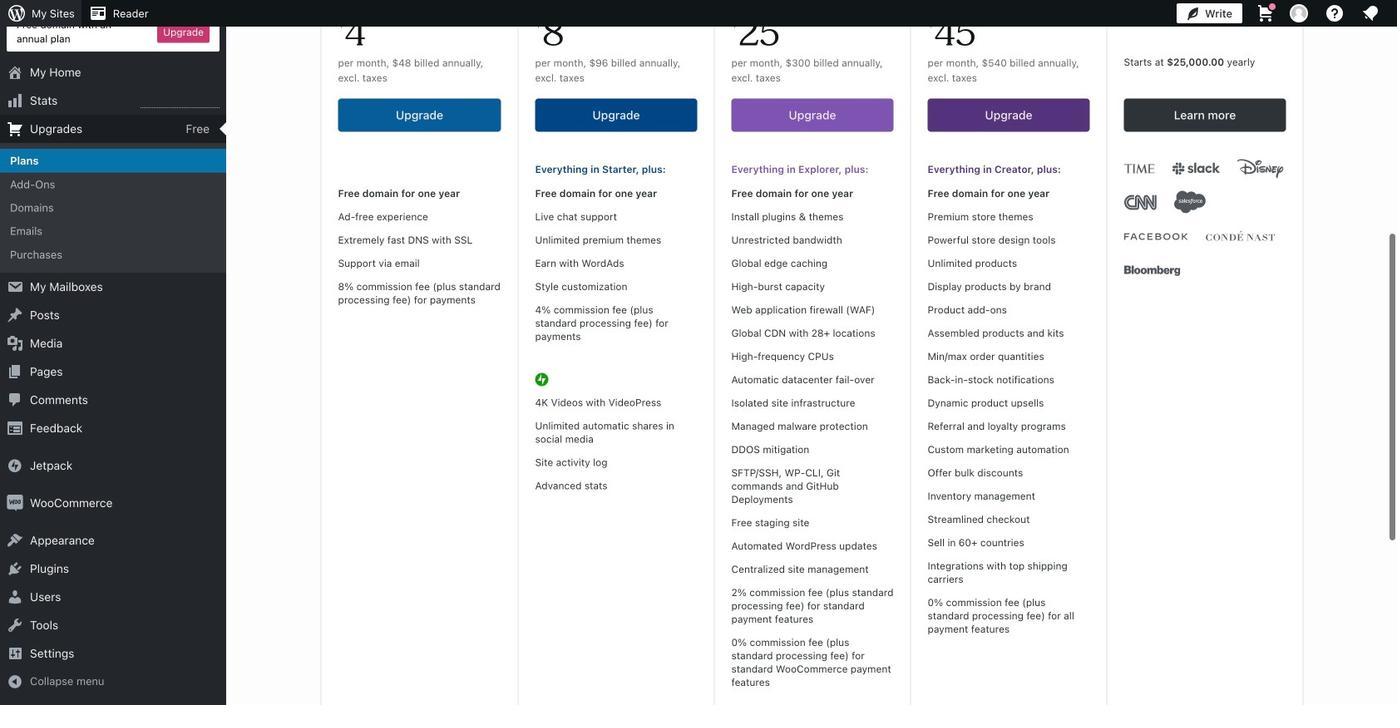 Task type: locate. For each thing, give the bounding box(es) containing it.
manage your notifications image
[[1361, 3, 1381, 23]]

img image
[[7, 458, 23, 474], [7, 495, 23, 512]]

2 img image from the top
[[7, 495, 23, 512]]

1 vertical spatial img image
[[7, 495, 23, 512]]

0 vertical spatial img image
[[7, 458, 23, 474]]

highest hourly views 0 image
[[141, 97, 220, 108]]



Task type: describe. For each thing, give the bounding box(es) containing it.
1 img image from the top
[[7, 458, 23, 474]]

my profile image
[[1290, 4, 1309, 22]]

my shopping cart image
[[1256, 3, 1276, 23]]

help image
[[1325, 3, 1345, 23]]



Task type: vqa. For each thing, say whether or not it's contained in the screenshot.
IMG
yes



